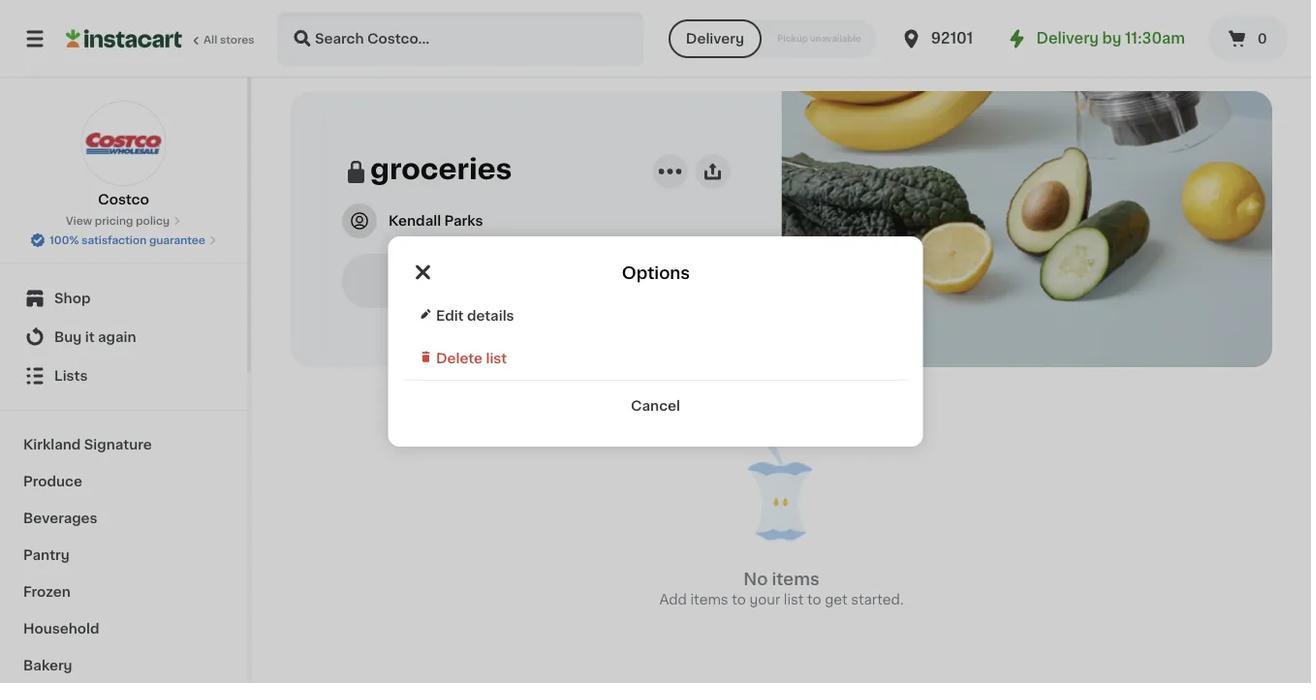 Task type: locate. For each thing, give the bounding box(es) containing it.
again
[[98, 331, 136, 344]]

delete list
[[436, 352, 507, 365]]

100%
[[50, 235, 79, 246]]

delivery inside delivery by 11:30am link
[[1037, 32, 1099, 46]]

100% satisfaction guarantee button
[[30, 229, 217, 248]]

list right your
[[784, 593, 804, 607]]

delete
[[436, 352, 483, 365]]

1 horizontal spatial to
[[808, 593, 822, 607]]

edit details button
[[404, 295, 908, 337]]

no items add items to your list to get started.
[[660, 572, 904, 607]]

0 horizontal spatial items
[[691, 593, 729, 607]]

beverages
[[23, 512, 98, 525]]

view
[[66, 216, 92, 226]]

11:30am
[[1126, 32, 1186, 46]]

items up your
[[772, 572, 820, 588]]

groceries
[[370, 156, 512, 183]]

delivery inside delivery button
[[686, 32, 745, 46]]

household
[[23, 622, 99, 636]]

lists
[[54, 369, 88, 383]]

1 horizontal spatial delivery
[[1037, 32, 1099, 46]]

pantry
[[23, 549, 70, 562]]

stores
[[220, 34, 255, 45]]

list
[[486, 352, 507, 365], [784, 593, 804, 607]]

1 vertical spatial items
[[691, 593, 729, 607]]

cancel button
[[404, 381, 908, 416]]

view pricing policy
[[66, 216, 170, 226]]

produce link
[[12, 463, 236, 500]]

buy it again link
[[12, 318, 236, 357]]

delete list button
[[404, 337, 908, 381]]

pantry link
[[12, 537, 236, 574]]

to left your
[[732, 593, 746, 607]]

all stores link
[[66, 12, 256, 66]]

shop
[[54, 292, 91, 305]]

to
[[732, 593, 746, 607], [808, 593, 822, 607]]

all
[[204, 34, 217, 45]]

92101 button
[[900, 12, 1017, 66]]

buy it again
[[54, 331, 136, 344]]

costco link
[[81, 101, 166, 209]]

0 horizontal spatial delivery
[[686, 32, 745, 46]]

delivery by 11:30am
[[1037, 32, 1186, 46]]

92101
[[931, 32, 974, 46]]

0 vertical spatial items
[[772, 572, 820, 588]]

delivery for delivery by 11:30am
[[1037, 32, 1099, 46]]

kendall parks
[[389, 214, 483, 228]]

100% satisfaction guarantee
[[50, 235, 205, 246]]

frozen
[[23, 586, 71, 599]]

edit details
[[436, 309, 514, 323]]

0 horizontal spatial to
[[732, 593, 746, 607]]

household link
[[12, 611, 236, 648]]

costco logo image
[[81, 101, 166, 186]]

1 vertical spatial list
[[784, 593, 804, 607]]

service type group
[[669, 19, 877, 58]]

kirkland
[[23, 438, 81, 452]]

bakery link
[[12, 648, 236, 683]]

get
[[825, 593, 848, 607]]

list right delete on the bottom of the page
[[486, 352, 507, 365]]

edit list dialog
[[388, 237, 923, 447]]

delivery
[[1037, 32, 1099, 46], [686, 32, 745, 46]]

items
[[772, 572, 820, 588], [691, 593, 729, 607]]

items right add
[[691, 593, 729, 607]]

all stores
[[204, 34, 255, 45]]

0 horizontal spatial list
[[486, 352, 507, 365]]

2 to from the left
[[808, 593, 822, 607]]

None search field
[[277, 12, 644, 66]]

lists link
[[12, 357, 236, 396]]

0 vertical spatial list
[[486, 352, 507, 365]]

costco
[[98, 193, 149, 206]]

beverages link
[[12, 500, 236, 537]]

1 horizontal spatial list
[[784, 593, 804, 607]]

produce
[[23, 475, 82, 489]]

to left get
[[808, 593, 822, 607]]

parks
[[444, 214, 483, 228]]

policy
[[136, 216, 170, 226]]

1 horizontal spatial items
[[772, 572, 820, 588]]



Task type: vqa. For each thing, say whether or not it's contained in the screenshot.
Instacart logo
yes



Task type: describe. For each thing, give the bounding box(es) containing it.
1 to from the left
[[732, 593, 746, 607]]

bakery
[[23, 659, 72, 673]]

your
[[750, 593, 781, 607]]

delivery for delivery
[[686, 32, 745, 46]]

shop link
[[12, 279, 236, 318]]

signature
[[84, 438, 152, 452]]

started.
[[851, 593, 904, 607]]

view pricing policy link
[[66, 213, 181, 229]]

add
[[660, 593, 687, 607]]

no
[[744, 572, 768, 588]]

it
[[85, 331, 95, 344]]

by
[[1103, 32, 1122, 46]]

pricing
[[95, 216, 133, 226]]

frozen link
[[12, 574, 236, 611]]

cancel
[[631, 399, 681, 413]]

list inside button
[[486, 352, 507, 365]]

details
[[467, 309, 514, 323]]

instacart logo image
[[66, 27, 182, 50]]

0
[[1258, 32, 1268, 46]]

guarantee
[[149, 235, 205, 246]]

edit
[[436, 309, 464, 323]]

0 button
[[1209, 16, 1288, 62]]

kirkland signature
[[23, 438, 152, 452]]

options
[[622, 265, 690, 282]]

delivery button
[[669, 19, 762, 58]]

list inside no items add items to your list to get started.
[[784, 593, 804, 607]]

kendall
[[389, 214, 441, 228]]

buy
[[54, 331, 82, 344]]

delivery by 11:30am link
[[1006, 27, 1186, 50]]

satisfaction
[[82, 235, 147, 246]]

kirkland signature link
[[12, 427, 236, 463]]



